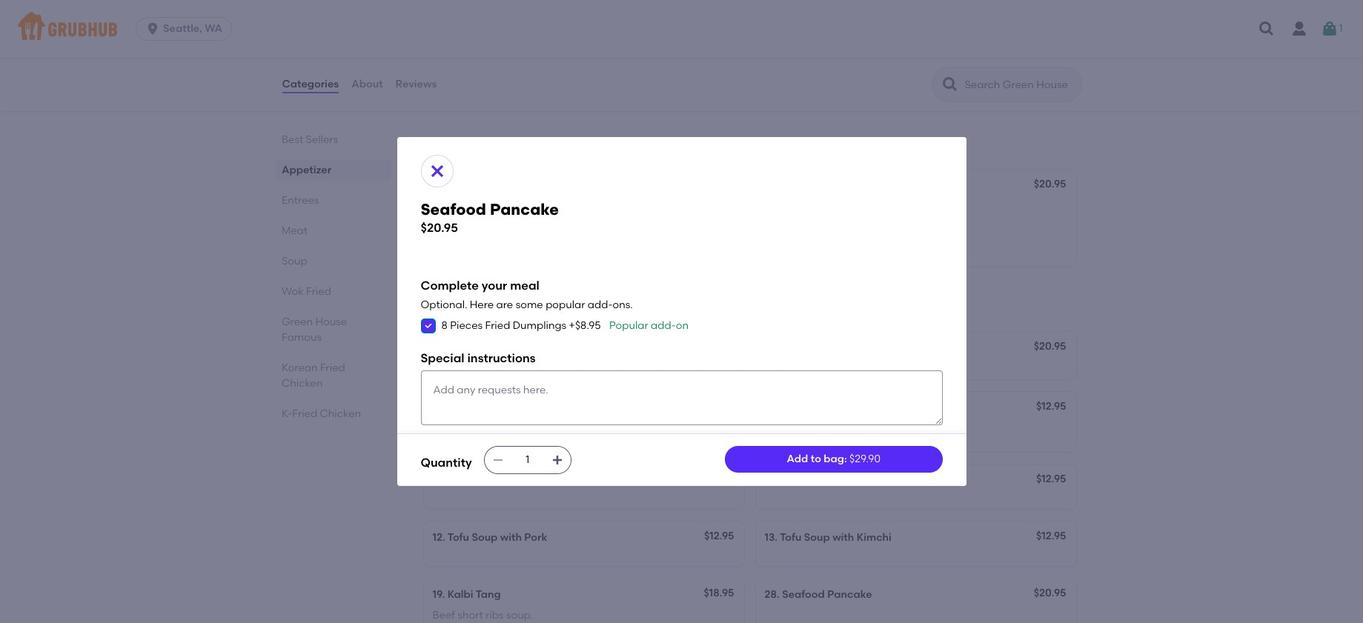 Task type: locate. For each thing, give the bounding box(es) containing it.
house
[[315, 316, 347, 328]]

are
[[496, 299, 513, 311]]

with for beef
[[831, 474, 852, 487]]

11.
[[765, 474, 776, 487]]

0 vertical spatial pork
[[505, 402, 528, 414]]

b.b.q right $10.00 at the top right
[[775, 71, 803, 83]]

chicken
[[281, 377, 323, 390], [320, 408, 361, 420]]

entrees down complete
[[421, 297, 479, 316]]

short
[[831, 71, 858, 83], [500, 345, 527, 357]]

$18.95
[[704, 587, 734, 600]]

0 vertical spatial 8
[[433, 179, 439, 192]]

1 horizontal spatial seafood
[[525, 474, 568, 487]]

spicy
[[444, 402, 472, 414], [449, 430, 472, 441]]

fried right wok
[[306, 285, 331, 298]]

pork down 10. tofu soup with seafood
[[524, 532, 548, 544]]

10.
[[433, 474, 446, 487]]

0 horizontal spatial appetizer
[[281, 164, 331, 176]]

$12.95 button
[[756, 392, 1076, 452]]

1 horizontal spatial 8
[[442, 320, 448, 332]]

add to bag: $29.90
[[787, 453, 881, 466]]

0 vertical spatial best
[[281, 133, 303, 146]]

2 horizontal spatial b.b.q
[[775, 71, 803, 83]]

chicken down korean at the bottom of page
[[281, 377, 323, 390]]

1 vertical spatial pieces
[[450, 320, 483, 332]]

with left kimchi
[[833, 532, 854, 544]]

+
[[569, 320, 575, 332]]

b.b.q
[[775, 71, 803, 83], [444, 345, 472, 357], [475, 402, 502, 414]]

chicken down korean fried chicken
[[320, 408, 361, 420]]

fried inside korean fried chicken
[[320, 362, 345, 374]]

popular
[[546, 299, 585, 311]]

best left seller
[[442, 327, 461, 337]]

soup right 12.
[[472, 532, 498, 544]]

1 horizontal spatial pancake
[[828, 589, 872, 601]]

0 vertical spatial spicy
[[444, 402, 472, 414]]

1 vertical spatial 6.
[[433, 345, 442, 357]]

soup for 12. tofu soup with pork
[[472, 532, 498, 544]]

0 horizontal spatial 6.
[[433, 345, 442, 357]]

pancake down 13. tofu soup with kimchi
[[828, 589, 872, 601]]

6. down best seller
[[433, 345, 442, 357]]

1 vertical spatial add-
[[651, 320, 676, 332]]

soup for 13. tofu soup with kimchi
[[804, 532, 830, 544]]

1 horizontal spatial add-
[[651, 320, 676, 332]]

1 horizontal spatial short
[[831, 71, 858, 83]]

add- right popular
[[651, 320, 676, 332]]

28.
[[765, 589, 780, 601]]

1 vertical spatial chicken
[[320, 408, 361, 420]]

8 down optional. at the top of page
[[442, 320, 448, 332]]

6. right $10.00 at the top right
[[763, 71, 772, 83]]

1 horizontal spatial 6.
[[763, 71, 772, 83]]

popular
[[609, 320, 649, 332]]

8
[[433, 179, 439, 192], [442, 320, 448, 332]]

soup down to
[[802, 474, 828, 487]]

0 horizontal spatial ribs
[[530, 345, 552, 357]]

seafood down input item quantity number field
[[525, 474, 568, 487]]

fried up seafood pancake $20.95
[[477, 179, 503, 192]]

1 horizontal spatial appetizer
[[421, 135, 498, 153]]

$20.95 button for appetizer
[[756, 170, 1076, 266]]

svg image right input item quantity number field
[[551, 455, 563, 467]]

best for best seller
[[442, 327, 461, 337]]

0 vertical spatial add-
[[588, 299, 613, 311]]

add
[[787, 453, 808, 466]]

tofu right 12.
[[448, 532, 469, 544]]

0 horizontal spatial add-
[[588, 299, 613, 311]]

2 horizontal spatial seafood
[[782, 589, 825, 601]]

1 vertical spatial short
[[500, 345, 527, 357]]

pancake
[[490, 200, 559, 218], [828, 589, 872, 601]]

ribs
[[860, 71, 882, 83], [530, 345, 552, 357]]

1 horizontal spatial ribs
[[860, 71, 882, 83]]

short
[[458, 610, 483, 622]]

dumplings inside 8 pieces fried dumplings button
[[506, 179, 560, 192]]

optional.
[[421, 299, 467, 311]]

6. b.b.q beef short ribs
[[763, 71, 882, 83], [433, 345, 552, 357]]

seattle,
[[163, 22, 202, 35]]

0 horizontal spatial b.b.q
[[444, 345, 472, 357]]

tofu for 12.
[[448, 532, 469, 544]]

reviews button
[[395, 58, 438, 111]]

pork down the instructions
[[505, 402, 528, 414]]

1 vertical spatial 8
[[442, 320, 448, 332]]

entrees up meat
[[281, 194, 319, 207]]

$20.95 button for entrees
[[756, 332, 1076, 380]]

chicken for korean fried chicken
[[281, 377, 323, 390]]

1 horizontal spatial 6. b.b.q beef short ribs
[[763, 71, 882, 83]]

appetizer
[[421, 135, 498, 153], [281, 164, 331, 176]]

11. tofu soup with beef
[[765, 474, 878, 487]]

meat
[[281, 225, 307, 237]]

best left the sellers at the left top
[[281, 133, 303, 146]]

tofu right 11.
[[778, 474, 800, 487]]

1 vertical spatial $20.95 button
[[756, 332, 1076, 380]]

pork
[[505, 402, 528, 414], [524, 532, 548, 544]]

pancake down 8 pieces fried dumplings
[[490, 200, 559, 218]]

$12.95 for 11. tofu soup with beef
[[1037, 473, 1067, 485]]

1 vertical spatial best
[[442, 327, 461, 337]]

seafood right '28.'
[[782, 589, 825, 601]]

0 horizontal spatial entrees
[[281, 194, 319, 207]]

special
[[421, 352, 465, 366]]

$12.95 for 12. tofu soup with pork
[[704, 530, 734, 543]]

add-
[[588, 299, 613, 311], [651, 320, 676, 332]]

8 up seafood pancake $20.95
[[433, 179, 439, 192]]

soup for 11. tofu soup with beef
[[802, 474, 828, 487]]

instructions
[[467, 352, 536, 366]]

pieces
[[441, 179, 475, 192], [450, 320, 483, 332]]

2 vertical spatial b.b.q
[[475, 402, 502, 414]]

1 vertical spatial svg image
[[551, 455, 563, 467]]

12.
[[433, 532, 445, 544]]

b.b.q down best seller
[[444, 345, 472, 357]]

1 vertical spatial entrees
[[421, 297, 479, 316]]

add- up $8.95
[[588, 299, 613, 311]]

0 vertical spatial appetizer
[[421, 135, 498, 153]]

svg image
[[1258, 20, 1276, 38], [1322, 20, 1340, 38], [145, 22, 160, 36], [428, 162, 446, 180], [492, 455, 504, 467]]

soup right 10.
[[473, 474, 498, 487]]

chicken inside korean fried chicken
[[281, 377, 323, 390]]

seafood inside seafood pancake $20.95
[[421, 200, 486, 218]]

soup down meat
[[281, 255, 307, 268]]

beef short ribs soup.
[[433, 610, 533, 622]]

0 vertical spatial pancake
[[490, 200, 559, 218]]

with down 10. tofu soup with seafood
[[500, 532, 522, 544]]

6.
[[763, 71, 772, 83], [433, 345, 442, 357]]

with down input item quantity number field
[[501, 474, 523, 487]]

fried down are
[[485, 320, 510, 332]]

$12.95 for 13. tofu soup with kimchi
[[1037, 530, 1067, 543]]

8 inside button
[[433, 179, 439, 192]]

0 horizontal spatial best
[[281, 133, 303, 146]]

pieces down here
[[450, 320, 483, 332]]

with for pork
[[500, 532, 522, 544]]

soup for 10. tofu soup with seafood
[[473, 474, 498, 487]]

ons.
[[613, 299, 633, 311]]

fried down korean fried chicken
[[292, 408, 317, 420]]

entrees
[[281, 194, 319, 207], [421, 297, 479, 316]]

0 vertical spatial pieces
[[441, 179, 475, 192]]

1 horizontal spatial svg image
[[551, 455, 563, 467]]

pieces inside button
[[441, 179, 475, 192]]

$8.95
[[575, 320, 601, 332]]

some
[[516, 299, 543, 311]]

popular add-on
[[609, 320, 689, 332]]

beef
[[805, 71, 828, 83], [474, 345, 498, 357], [855, 474, 878, 487], [433, 610, 455, 622]]

pieces up seafood pancake $20.95
[[441, 179, 475, 192]]

add- inside complete your meal optional. here are some popular add-ons.
[[588, 299, 613, 311]]

soup right the 13.
[[804, 532, 830, 544]]

0 horizontal spatial seafood
[[421, 200, 486, 218]]

0 vertical spatial $20.95 button
[[756, 170, 1076, 266]]

19. kalbi tang
[[433, 589, 501, 601]]

pieces for 8 pieces fried dumplings
[[441, 179, 475, 192]]

spicy right 8. at the left
[[444, 402, 472, 414]]

0 vertical spatial 6.
[[763, 71, 772, 83]]

1 vertical spatial b.b.q
[[444, 345, 472, 357]]

$20.95 button
[[756, 170, 1076, 266], [756, 332, 1076, 380]]

seafood down 8 pieces fried dumplings
[[421, 200, 486, 218]]

$12.95
[[1037, 400, 1067, 413], [704, 473, 734, 485], [1037, 473, 1067, 485], [704, 530, 734, 543], [1037, 530, 1067, 543]]

wa
[[205, 22, 222, 35]]

2 vertical spatial seafood
[[782, 589, 825, 601]]

svg image down optional. at the top of page
[[424, 322, 433, 331]]

green
[[281, 316, 313, 328]]

1 vertical spatial appetizer
[[281, 164, 331, 176]]

green house famous
[[281, 316, 347, 344]]

tofu
[[448, 474, 470, 487], [778, 474, 800, 487], [448, 532, 469, 544], [780, 532, 802, 544]]

ribs
[[486, 610, 504, 622]]

$12.95 inside button
[[1037, 400, 1067, 413]]

0 vertical spatial svg image
[[424, 322, 433, 331]]

1 vertical spatial ribs
[[530, 345, 552, 357]]

tofu right 10.
[[448, 474, 470, 487]]

dumplings up seafood pancake $20.95
[[506, 179, 560, 192]]

with
[[501, 474, 523, 487], [831, 474, 852, 487], [500, 532, 522, 544], [833, 532, 854, 544]]

dumplings for 8 pieces fried dumplings + $8.95
[[513, 320, 567, 332]]

svg image
[[424, 322, 433, 331], [551, 455, 563, 467]]

1 vertical spatial 6. b.b.q beef short ribs
[[433, 345, 552, 357]]

appetizer up 8 pieces fried dumplings
[[421, 135, 498, 153]]

appetizer down best sellers
[[281, 164, 331, 176]]

b.b.q down special instructions
[[475, 402, 502, 414]]

1 vertical spatial pancake
[[828, 589, 872, 601]]

Search Green House search field
[[964, 78, 1077, 92]]

2 $20.95 button from the top
[[756, 332, 1076, 380]]

0 horizontal spatial 8
[[433, 179, 439, 192]]

0 horizontal spatial pancake
[[490, 200, 559, 218]]

8 for 8 pieces fried dumplings
[[433, 179, 439, 192]]

0 vertical spatial short
[[831, 71, 858, 83]]

0 vertical spatial chicken
[[281, 377, 323, 390]]

best
[[281, 133, 303, 146], [442, 327, 461, 337]]

1 vertical spatial dumplings
[[513, 320, 567, 332]]

fried right korean at the bottom of page
[[320, 362, 345, 374]]

dumplings
[[506, 179, 560, 192], [513, 320, 567, 332]]

ckicken
[[486, 71, 527, 83]]

0 vertical spatial dumplings
[[506, 179, 560, 192]]

fried for wok fried
[[306, 285, 331, 298]]

spicy right "spicy" icon
[[449, 430, 472, 441]]

k-
[[281, 408, 292, 420]]

0 vertical spatial seafood
[[421, 200, 486, 218]]

chicken for k-fried chicken
[[320, 408, 361, 420]]

1 horizontal spatial entrees
[[421, 297, 479, 316]]

Input item quantity number field
[[511, 447, 544, 474]]

1 $20.95 button from the top
[[756, 170, 1076, 266]]

about
[[352, 78, 383, 90]]

with down bag:
[[831, 474, 852, 487]]

dumplings down "some"
[[513, 320, 567, 332]]

1 horizontal spatial best
[[442, 327, 461, 337]]

tofu right the 13.
[[780, 532, 802, 544]]

fried
[[477, 179, 503, 192], [306, 285, 331, 298], [485, 320, 510, 332], [320, 362, 345, 374], [292, 408, 317, 420]]



Task type: describe. For each thing, give the bounding box(es) containing it.
complete your meal optional. here are some popular add-ons.
[[421, 279, 633, 311]]

pieces for 8 pieces fried dumplings + $8.95
[[450, 320, 483, 332]]

1
[[1340, 22, 1343, 35]]

seafood pancake $20.95
[[421, 200, 559, 235]]

svg image inside seattle, wa button
[[145, 22, 160, 36]]

$20.95 inside seafood pancake $20.95
[[421, 221, 458, 235]]

0 horizontal spatial svg image
[[424, 322, 433, 331]]

special instructions
[[421, 352, 536, 366]]

13.
[[765, 532, 778, 544]]

Special instructions text field
[[421, 371, 943, 426]]

1 vertical spatial spicy
[[449, 430, 472, 441]]

meal
[[510, 279, 540, 293]]

0 horizontal spatial 6. b.b.q beef short ribs
[[433, 345, 552, 357]]

best for best sellers
[[281, 133, 303, 146]]

5pcs
[[530, 71, 554, 83]]

reviews
[[396, 78, 437, 90]]

famous
[[281, 331, 322, 344]]

$22.95
[[1036, 66, 1068, 79]]

seattle, wa button
[[136, 17, 238, 41]]

tang
[[476, 589, 501, 601]]

on
[[676, 320, 689, 332]]

tofu for 10.
[[448, 474, 470, 487]]

13. tofu soup with kimchi
[[765, 532, 892, 544]]

soy
[[431, 71, 450, 83]]

wok
[[281, 285, 303, 298]]

1 vertical spatial seafood
[[525, 474, 568, 487]]

8 for 8 pieces fried dumplings + $8.95
[[442, 320, 448, 332]]

korean fried chicken
[[281, 362, 345, 390]]

0 vertical spatial entrees
[[281, 194, 319, 207]]

8 pieces fried dumplings + $8.95
[[442, 320, 601, 332]]

8.
[[433, 402, 442, 414]]

bag:
[[824, 453, 847, 466]]

10. tofu soup with seafood
[[433, 474, 568, 487]]

1 vertical spatial pork
[[524, 532, 548, 544]]

garlic
[[452, 71, 483, 83]]

0 horizontal spatial short
[[500, 345, 527, 357]]

tofu for 11.
[[778, 474, 800, 487]]

soup.
[[506, 610, 533, 622]]

1 horizontal spatial b.b.q
[[475, 402, 502, 414]]

$12.95 for 10. tofu soup with seafood
[[704, 473, 734, 485]]

1 button
[[1322, 16, 1343, 42]]

search icon image
[[941, 76, 959, 93]]

seller
[[463, 327, 487, 337]]

complete
[[421, 279, 479, 293]]

kimchi
[[857, 532, 892, 544]]

best seller
[[442, 327, 487, 337]]

sellers
[[306, 133, 338, 146]]

0 vertical spatial b.b.q
[[775, 71, 803, 83]]

19.
[[433, 589, 445, 601]]

your
[[482, 279, 507, 293]]

8 pieces fried dumplings button
[[424, 170, 744, 266]]

to
[[811, 453, 822, 466]]

12. tofu soup with pork
[[433, 532, 548, 544]]

categories button
[[281, 58, 340, 111]]

$29.90
[[850, 453, 881, 466]]

here
[[470, 299, 494, 311]]

quantity
[[421, 456, 472, 470]]

with for seafood
[[501, 474, 523, 487]]

with for kimchi
[[833, 532, 854, 544]]

k-fried chicken
[[281, 408, 361, 420]]

8. spicy b.b.q pork
[[433, 402, 528, 414]]

0 vertical spatial 6. b.b.q beef short ribs
[[763, 71, 882, 83]]

main navigation navigation
[[0, 0, 1364, 58]]

spicy image
[[433, 429, 446, 443]]

8 pieces fried dumplings
[[433, 179, 560, 192]]

fried for k-fried chicken
[[292, 408, 317, 420]]

tofu for 13.
[[780, 532, 802, 544]]

best sellers
[[281, 133, 338, 146]]

$10.00
[[704, 66, 736, 79]]

korean
[[281, 362, 317, 374]]

wok fried
[[281, 285, 331, 298]]

seattle, wa
[[163, 22, 222, 35]]

pancake inside seafood pancake $20.95
[[490, 200, 559, 218]]

dumplings for 8 pieces fried dumplings
[[506, 179, 560, 192]]

soy garlic ckicken 5pcs
[[431, 71, 554, 83]]

0 vertical spatial ribs
[[860, 71, 882, 83]]

svg image inside 1 'button'
[[1322, 20, 1340, 38]]

28. seafood pancake
[[765, 589, 872, 601]]

fried inside button
[[477, 179, 503, 192]]

categories
[[282, 78, 339, 90]]

kalbi
[[448, 589, 474, 601]]

about button
[[351, 58, 384, 111]]

fried for korean fried chicken
[[320, 362, 345, 374]]



Task type: vqa. For each thing, say whether or not it's contained in the screenshot.
Ice Cream image
no



